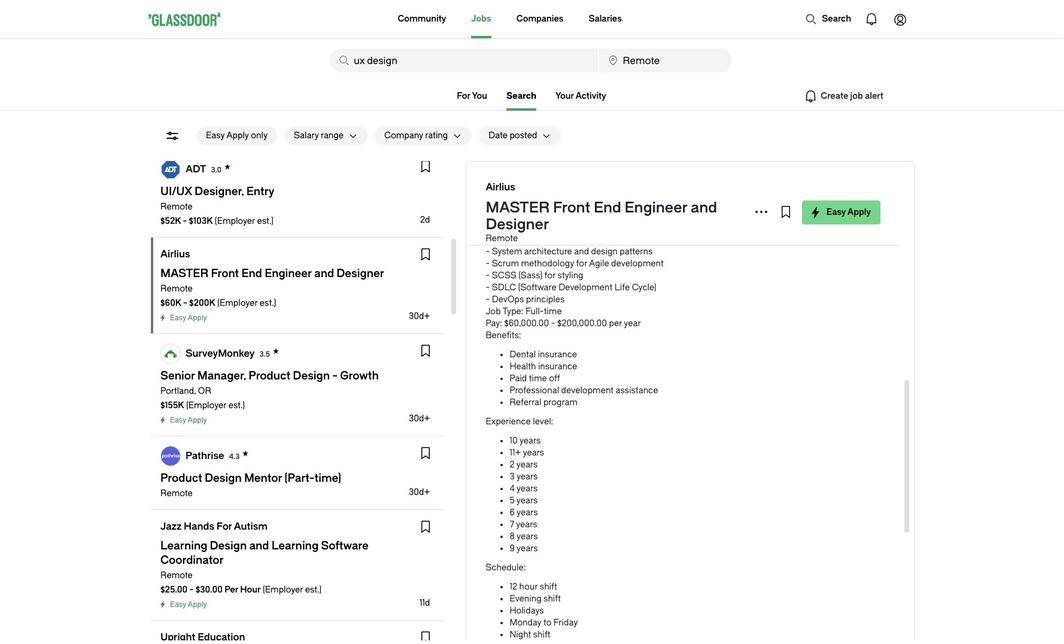 Task type: describe. For each thing, give the bounding box(es) containing it.
and up management
[[625, 223, 640, 233]]

patterns inside - understanding of software development principles and best practices (such as version control, code documentation, and bug tracking) - experience working in an agile development environment (e.g., scrum) using tools like trello or jira - familiarity with system architecture and design patterns - excellent problem-solving skills and attention to detail
[[680, 139, 713, 149]]

cycle)
[[632, 283, 657, 293]]

only
[[251, 131, 268, 141]]

documentation,
[[508, 103, 571, 113]]

4.3
[[229, 452, 240, 461]]

(or
[[719, 19, 729, 29]]

and right management,
[[847, 43, 862, 53]]

(such inside - understanding of software development principles and best practices (such as version control, code documentation, and bug tracking) - experience working in an agile development environment (e.g., scrum) using tools like trello or jira - familiarity with system architecture and design patterns - excellent problem-solving skills and attention to detail
[[769, 91, 791, 101]]

web
[[721, 31, 737, 41]]

practices inside - unit testing - ci/cd (continuous integration/continuous deployment) - react.js - express.js - software development principles and best practices - trello or jira for project management - system architecture and design patterns - scrum methodology for agile development - scss (sass) for styling - sdlc (software development life cycle) - devops principles job type: full-time pay: $60,000.00 - $200,000.00 per year benefits:
[[662, 223, 698, 233]]

easy apply inside button
[[827, 207, 871, 217]]

2
[[510, 460, 515, 470]]

years right 8
[[517, 532, 538, 542]]

$200k
[[189, 298, 215, 308]]

0 vertical spatial with
[[539, 43, 556, 53]]

4
[[510, 484, 515, 494]]

est.) inside the remote $25.00 - $30.00 per hour (employer est.)
[[305, 585, 322, 595]]

- bachelor's degree in computer science or a related field (or equivalent experience) - strong knowledge of javascript, html, css, and related web technologies - experience with react.js and its core principles (such as virtual dom, state management, and component lifecycle) - familiarity with frontend build tools like webpack or babel
[[486, 19, 862, 77]]

webpack
[[648, 67, 685, 77]]

easy apply only
[[206, 131, 268, 141]]

devops
[[492, 295, 524, 305]]

0 vertical spatial shift
[[540, 582, 557, 592]]

unit
[[492, 175, 508, 185]]

(continuous
[[519, 187, 568, 197]]

10
[[510, 436, 518, 446]]

date posted
[[489, 131, 537, 141]]

tracking)
[[607, 103, 642, 113]]

(software
[[518, 283, 557, 293]]

0 vertical spatial for
[[542, 235, 553, 245]]

est.) inside remote $52k - $103k (employer est.)
[[257, 216, 274, 226]]

1 vertical spatial related
[[692, 31, 719, 41]]

$25.00
[[160, 585, 188, 595]]

years right 6
[[517, 508, 538, 518]]

apply for portland, or $155k (employer est.)
[[188, 416, 207, 425]]

(employer inside 'portland, or $155k (employer est.)'
[[186, 401, 226, 411]]

$103k
[[189, 216, 213, 226]]

years right 7
[[516, 520, 537, 530]]

per
[[225, 585, 238, 595]]

solving
[[568, 151, 597, 161]]

environment
[[670, 115, 721, 125]]

engineer
[[625, 199, 688, 216]]

dental
[[510, 350, 536, 360]]

in inside - bachelor's degree in computer science or a related field (or equivalent experience) - strong knowledge of javascript, html, css, and related web technologies - experience with react.js and its core principles (such as virtual dom, state management, and component lifecycle) - familiarity with frontend build tools like webpack or babel
[[566, 19, 573, 29]]

- inside remote $60k - $200k (employer est.)
[[183, 298, 187, 308]]

5
[[510, 496, 515, 506]]

remote for remote
[[160, 489, 193, 499]]

(employer inside remote $52k - $103k (employer est.)
[[215, 216, 255, 226]]

off
[[549, 374, 560, 384]]

1 vertical spatial search
[[507, 91, 536, 101]]

years right 3
[[517, 472, 538, 482]]

10 years 11+ years 2 years 3 years 4 years 5 years 6 years 7 years 8 years 9 years
[[510, 436, 544, 554]]

trello inside - understanding of software development principles and best practices (such as version control, code documentation, and bug tracking) - experience working in an agile development environment (e.g., scrum) using tools like trello or jira - familiarity with system architecture and design patterns - excellent problem-solving skills and attention to detail
[[835, 115, 857, 125]]

portland, or $155k (employer est.)
[[160, 386, 245, 411]]

code
[[486, 103, 506, 113]]

dental insurance health insurance paid time off professional development assistance referral program
[[510, 350, 658, 408]]

and right skills
[[620, 151, 635, 161]]

practices inside - understanding of software development principles and best practices (such as version control, code documentation, and bug tracking) - experience working in an agile development environment (e.g., scrum) using tools like trello or jira - familiarity with system architecture and design patterns - excellent problem-solving skills and attention to detail
[[731, 91, 767, 101]]

babel
[[697, 67, 720, 77]]

(employer inside the remote $25.00 - $30.00 per hour (employer est.)
[[263, 585, 303, 595]]

using
[[775, 115, 796, 125]]

autism
[[234, 521, 268, 532]]

1 vertical spatial with
[[535, 67, 552, 77]]

remote for remote $60k - $200k (employer est.)
[[160, 284, 193, 294]]

state
[[767, 43, 787, 53]]

2 vertical spatial shift
[[533, 630, 551, 640]]

understanding
[[492, 91, 551, 101]]

health
[[510, 362, 536, 372]]

$60k
[[160, 298, 181, 308]]

posted
[[510, 131, 537, 141]]

or left the babel
[[687, 67, 695, 77]]

express.js
[[492, 211, 533, 221]]

development
[[559, 283, 613, 293]]

principles up management
[[585, 223, 623, 233]]

9
[[510, 544, 515, 554]]

hands
[[184, 521, 214, 532]]

activity
[[576, 91, 606, 101]]

javascript,
[[576, 31, 621, 41]]

years right 11+
[[523, 448, 544, 458]]

(such inside - bachelor's degree in computer science or a related field (or equivalent experience) - strong knowledge of javascript, html, css, and related web technologies - experience with react.js and its core principles (such as virtual dom, state management, and component lifecycle) - familiarity with frontend build tools like webpack or babel
[[681, 43, 703, 53]]

react.js inside - bachelor's degree in computer science or a related field (or equivalent experience) - strong knowledge of javascript, html, css, and related web technologies - experience with react.js and its core principles (such as virtual dom, state management, and component lifecycle) - familiarity with frontend build tools like webpack or babel
[[558, 43, 590, 53]]

hour
[[240, 585, 261, 595]]

software
[[492, 223, 528, 233]]

salary range
[[294, 131, 344, 141]]

apply for remote $25.00 - $30.00 per hour (employer est.)
[[188, 601, 207, 609]]

working
[[539, 115, 571, 125]]

level:
[[533, 417, 553, 427]]

or
[[198, 386, 211, 396]]

integration/continuous
[[570, 187, 662, 197]]

pay:
[[486, 319, 502, 329]]

years right 10
[[520, 436, 541, 446]]

years right 9
[[517, 544, 538, 554]]

excellent
[[492, 151, 529, 161]]

principles inside - bachelor's degree in computer science or a related field (or equivalent experience) - strong knowledge of javascript, html, css, and related web technologies - experience with react.js and its core principles (such as virtual dom, state management, and component lifecycle) - familiarity with frontend build tools like webpack or babel
[[640, 43, 679, 53]]

scrum
[[492, 259, 519, 269]]

(employer inside remote $60k - $200k (employer est.)
[[217, 298, 258, 308]]

12
[[510, 582, 517, 592]]

1 vertical spatial for
[[576, 259, 587, 269]]

familiarity inside - understanding of software development principles and best practices (such as version control, code documentation, and bug tracking) - experience working in an agile development environment (e.g., scrum) using tools like trello or jira - familiarity with system architecture and design patterns - excellent problem-solving skills and attention to detail
[[492, 139, 533, 149]]

jazz
[[160, 521, 182, 532]]

like inside - bachelor's degree in computer science or a related field (or equivalent experience) - strong knowledge of javascript, html, css, and related web technologies - experience with react.js and its core principles (such as virtual dom, state management, and component lifecycle) - familiarity with frontend build tools like webpack or babel
[[633, 67, 646, 77]]

0 vertical spatial related
[[670, 19, 697, 29]]

time inside dental insurance health insurance paid time off professional development assistance referral program
[[529, 374, 547, 384]]

system
[[492, 247, 522, 257]]

surveymonkey
[[186, 348, 255, 359]]

lifecycle)
[[534, 55, 569, 65]]

and down project
[[574, 247, 589, 257]]

core
[[620, 43, 638, 53]]

type:
[[503, 307, 524, 317]]

salaries
[[589, 14, 622, 24]]

problem-
[[531, 151, 568, 161]]

master
[[486, 199, 550, 216]]

remote inside master front end engineer and designer remote
[[486, 234, 518, 244]]

experience)
[[774, 19, 820, 29]]

easy apply button
[[802, 201, 881, 225]]

styling
[[558, 271, 584, 281]]

- understanding of software development principles and best practices (such as version control, code documentation, and bug tracking) - experience working in an agile development environment (e.g., scrum) using tools like trello or jira - familiarity with system architecture and design patterns - excellent problem-solving skills and attention to detail
[[486, 91, 867, 161]]

30d+ for pathrise
[[409, 487, 430, 498]]

familiarity inside - bachelor's degree in computer science or a related field (or equivalent experience) - strong knowledge of javascript, html, css, and related web technologies - experience with react.js and its core principles (such as virtual dom, state management, and component lifecycle) - familiarity with frontend build tools like webpack or babel
[[492, 67, 533, 77]]

assistance
[[616, 386, 658, 396]]

30d+ for surveymonkey
[[409, 414, 430, 424]]

and down javascript,
[[592, 43, 607, 53]]

tools inside - understanding of software development principles and best practices (such as version control, code documentation, and bug tracking) - experience working in an agile development environment (e.g., scrum) using tools like trello or jira - familiarity with system architecture and design patterns - excellent problem-solving skills and attention to detail
[[798, 115, 818, 125]]

software
[[563, 91, 597, 101]]

search link
[[507, 91, 536, 111]]

deployment)
[[664, 187, 716, 197]]

1 30d+ from the top
[[409, 311, 430, 322]]

adt
[[186, 163, 206, 175]]

est.) inside 'portland, or $155k (employer est.)'
[[229, 401, 245, 411]]

design inside - unit testing - ci/cd (continuous integration/continuous deployment) - react.js - express.js - software development principles and best practices - trello or jira for project management - system architecture and design patterns - scrum methodology for agile development - scss (sass) for styling - sdlc (software development life cycle) - devops principles job type: full-time pay: $60,000.00 - $200,000.00 per year benefits:
[[591, 247, 618, 257]]

surveymonkey logo image
[[161, 344, 180, 363]]

3
[[510, 472, 515, 482]]

none field search location
[[599, 48, 732, 72]]

strong
[[492, 31, 519, 41]]

and down your activity
[[573, 103, 588, 113]]

or inside - unit testing - ci/cd (continuous integration/continuous deployment) - react.js - express.js - software development principles and best practices - trello or jira for project management - system architecture and design patterns - scrum methodology for agile development - scss (sass) for styling - sdlc (software development life cycle) - devops principles job type: full-time pay: $60,000.00 - $200,000.00 per year benefits:
[[515, 235, 524, 245]]

per
[[609, 319, 622, 329]]

or inside - understanding of software development principles and best practices (such as version control, code documentation, and bug tracking) - experience working in an agile development environment (e.g., scrum) using tools like trello or jira - familiarity with system architecture and design patterns - excellent problem-solving skills and attention to detail
[[859, 115, 867, 125]]



Task type: locate. For each thing, give the bounding box(es) containing it.
agile down management
[[589, 259, 609, 269]]

airlius for remote
[[160, 248, 190, 260]]

0 horizontal spatial none field
[[330, 48, 598, 72]]

principles down "(software"
[[526, 295, 565, 305]]

company rating
[[384, 131, 448, 141]]

component
[[486, 55, 532, 65]]

1 vertical spatial patterns
[[620, 247, 653, 257]]

easy for remote $60k - $200k (employer est.)
[[170, 314, 186, 322]]

1 vertical spatial tools
[[798, 115, 818, 125]]

airlius for master front end engineer and designer
[[486, 181, 515, 193]]

0 vertical spatial design
[[651, 139, 678, 149]]

0 horizontal spatial best
[[642, 223, 660, 233]]

design down management
[[591, 247, 618, 257]]

management
[[585, 235, 639, 245]]

holidays
[[510, 606, 544, 616]]

of right knowledge
[[567, 31, 575, 41]]

for you
[[457, 91, 487, 101]]

bachelor's
[[492, 19, 534, 29]]

knowledge
[[521, 31, 565, 41]]

0 horizontal spatial airlius
[[160, 248, 190, 260]]

1 horizontal spatial trello
[[835, 115, 857, 125]]

trello down control,
[[835, 115, 857, 125]]

as left the version
[[793, 91, 802, 101]]

to inside - understanding of software development principles and best practices (such as version control, code documentation, and bug tracking) - experience working in an agile development environment (e.g., scrum) using tools like trello or jira - familiarity with system architecture and design patterns - excellent problem-solving skills and attention to detail
[[675, 151, 683, 161]]

attention
[[637, 151, 673, 161]]

2 insurance from the top
[[538, 362, 577, 372]]

experience inside - understanding of software development principles and best practices (such as version control, code documentation, and bug tracking) - experience working in an agile development environment (e.g., scrum) using tools like trello or jira - familiarity with system architecture and design patterns - excellent problem-solving skills and attention to detail
[[492, 115, 537, 125]]

- inside the remote $25.00 - $30.00 per hour (employer est.)
[[190, 585, 194, 595]]

for up styling
[[576, 259, 587, 269]]

with inside - understanding of software development principles and best practices (such as version control, code documentation, and bug tracking) - experience working in an agile development environment (e.g., scrum) using tools like trello or jira - familiarity with system architecture and design patterns - excellent problem-solving skills and attention to detail
[[535, 139, 552, 149]]

1 horizontal spatial to
[[675, 151, 683, 161]]

experience up date posted
[[492, 115, 537, 125]]

or down software
[[515, 235, 524, 245]]

0 vertical spatial trello
[[835, 115, 857, 125]]

experience up component
[[492, 43, 537, 53]]

remote for remote $25.00 - $30.00 per hour (employer est.)
[[160, 571, 193, 581]]

remote inside the remote $25.00 - $30.00 per hour (employer est.)
[[160, 571, 193, 581]]

in left an
[[573, 115, 580, 125]]

easy apply for remote $25.00 - $30.00 per hour (employer est.)
[[170, 601, 207, 609]]

detail
[[685, 151, 706, 161]]

easy for portland, or $155k (employer est.)
[[170, 416, 186, 425]]

for
[[542, 235, 553, 245], [576, 259, 587, 269], [545, 271, 556, 281]]

as inside - understanding of software development principles and best practices (such as version control, code documentation, and bug tracking) - experience working in an agile development environment (e.g., scrum) using tools like trello or jira - familiarity with system architecture and design patterns - excellent problem-solving skills and attention to detail
[[793, 91, 802, 101]]

none field up for you link
[[330, 48, 598, 72]]

remote up $52k
[[160, 202, 193, 212]]

jobs
[[471, 14, 491, 24]]

and down deployment)
[[691, 199, 717, 216]]

practices up "scrum)"
[[731, 91, 767, 101]]

familiarity up excellent
[[492, 139, 533, 149]]

0 vertical spatial best
[[711, 91, 729, 101]]

2 familiarity from the top
[[492, 139, 533, 149]]

0 horizontal spatial trello
[[492, 235, 513, 245]]

jira down "code"
[[486, 127, 500, 137]]

0 horizontal spatial search
[[507, 91, 536, 101]]

development down tracking)
[[616, 115, 668, 125]]

year
[[624, 319, 641, 329]]

shift down monday
[[533, 630, 551, 640]]

Search location field
[[599, 48, 732, 72]]

experience level:
[[486, 417, 553, 427]]

an
[[582, 115, 592, 125]]

management,
[[789, 43, 845, 53]]

with up lifecycle)
[[539, 43, 556, 53]]

0 horizontal spatial as
[[705, 43, 714, 53]]

to left detail
[[675, 151, 683, 161]]

practices
[[731, 91, 767, 101], [662, 223, 698, 233]]

build
[[590, 67, 609, 77]]

principles down css,
[[640, 43, 679, 53]]

of up documentation,
[[553, 91, 561, 101]]

30d+
[[409, 311, 430, 322], [409, 414, 430, 424], [409, 487, 430, 498]]

trello inside - unit testing - ci/cd (continuous integration/continuous deployment) - react.js - express.js - software development principles and best practices - trello or jira for project management - system architecture and design patterns - scrum methodology for agile development - scss (sass) for styling - sdlc (software development life cycle) - devops principles job type: full-time pay: $60,000.00 - $200,000.00 per year benefits:
[[492, 235, 513, 245]]

in inside - understanding of software development principles and best practices (such as version control, code documentation, and bug tracking) - experience working in an agile development environment (e.g., scrum) using tools like trello or jira - familiarity with system architecture and design patterns - excellent problem-solving skills and attention to detail
[[573, 115, 580, 125]]

life
[[615, 283, 630, 293]]

0 horizontal spatial practices
[[662, 223, 698, 233]]

easy apply for portland, or $155k (employer est.)
[[170, 416, 207, 425]]

front
[[553, 199, 591, 216]]

tools right build on the top right
[[611, 67, 631, 77]]

range
[[321, 131, 344, 141]]

to inside 12 hour shift evening shift holidays monday to friday night shift
[[544, 618, 552, 628]]

0 vertical spatial react.js
[[558, 43, 590, 53]]

of inside - bachelor's degree in computer science or a related field (or equivalent experience) - strong knowledge of javascript, html, css, and related web technologies - experience with react.js and its core principles (such as virtual dom, state management, and component lifecycle) - familiarity with frontend build tools like webpack or babel
[[567, 31, 575, 41]]

control,
[[835, 91, 866, 101]]

(employer right the $103k
[[215, 216, 255, 226]]

1 vertical spatial practices
[[662, 223, 698, 233]]

community
[[398, 14, 446, 24]]

0 vertical spatial (such
[[681, 43, 703, 53]]

1 horizontal spatial jira
[[526, 235, 540, 245]]

practices down engineer
[[662, 223, 698, 233]]

1 vertical spatial experience
[[492, 115, 537, 125]]

open filter menu image
[[165, 129, 180, 143]]

jazz hands for autism
[[160, 521, 268, 532]]

paid
[[510, 374, 527, 384]]

scrum)
[[743, 115, 773, 125]]

for left you
[[457, 91, 470, 101]]

master front end engineer and designer remote
[[486, 199, 717, 244]]

0 horizontal spatial like
[[633, 67, 646, 77]]

1 vertical spatial as
[[793, 91, 802, 101]]

1 vertical spatial familiarity
[[492, 139, 533, 149]]

like down core
[[633, 67, 646, 77]]

remote up $60k
[[160, 284, 193, 294]]

0 vertical spatial architecture
[[584, 139, 632, 149]]

for right hands
[[217, 521, 232, 532]]

pathrise logo image
[[161, 447, 180, 466]]

1 horizontal spatial architecture
[[584, 139, 632, 149]]

0 vertical spatial of
[[567, 31, 575, 41]]

apply for remote $60k - $200k (employer est.)
[[188, 314, 207, 322]]

and inside master front end engineer and designer remote
[[691, 199, 717, 216]]

search
[[822, 14, 851, 24], [507, 91, 536, 101]]

testing
[[510, 175, 537, 185]]

familiarity down component
[[492, 67, 533, 77]]

remote $60k - $200k (employer est.)
[[160, 284, 276, 308]]

1 horizontal spatial none field
[[599, 48, 732, 72]]

airlius up "master"
[[486, 181, 515, 193]]

- inside remote $52k - $103k (employer est.)
[[183, 216, 187, 226]]

2 vertical spatial 30d+
[[409, 487, 430, 498]]

remote inside remote $52k - $103k (employer est.)
[[160, 202, 193, 212]]

Search keyword field
[[330, 48, 598, 72]]

degree
[[536, 19, 564, 29]]

architecture inside - understanding of software development principles and best practices (such as version control, code documentation, and bug tracking) - experience working in an agile development environment (e.g., scrum) using tools like trello or jira - familiarity with system architecture and design patterns - excellent problem-solving skills and attention to detail
[[584, 139, 632, 149]]

remote $52k - $103k (employer est.)
[[160, 202, 274, 226]]

$30.00
[[196, 585, 223, 595]]

(such up using
[[769, 91, 791, 101]]

1 vertical spatial time
[[529, 374, 547, 384]]

or down control,
[[859, 115, 867, 125]]

1 vertical spatial for
[[217, 521, 232, 532]]

0 vertical spatial tools
[[611, 67, 631, 77]]

principles inside - understanding of software development principles and best practices (such as version control, code documentation, and bug tracking) - experience working in an agile development environment (e.g., scrum) using tools like trello or jira - familiarity with system architecture and design patterns - excellent problem-solving skills and attention to detail
[[654, 91, 692, 101]]

1 vertical spatial shift
[[544, 594, 561, 604]]

jira
[[486, 127, 500, 137], [526, 235, 540, 245]]

est.) inside remote $60k - $200k (employer est.)
[[260, 298, 276, 308]]

and
[[675, 31, 689, 41], [592, 43, 607, 53], [847, 43, 862, 53], [695, 91, 709, 101], [573, 103, 588, 113], [634, 139, 649, 149], [620, 151, 635, 161], [691, 199, 717, 216], [625, 223, 640, 233], [574, 247, 589, 257]]

easy apply
[[827, 207, 871, 217], [170, 314, 207, 322], [170, 416, 207, 425], [170, 601, 207, 609]]

agile
[[594, 115, 614, 125], [589, 259, 609, 269]]

portland,
[[160, 386, 196, 396]]

0 horizontal spatial for
[[217, 521, 232, 532]]

2 vertical spatial with
[[535, 139, 552, 149]]

professional
[[510, 386, 559, 396]]

remote inside remote $60k - $200k (employer est.)
[[160, 284, 193, 294]]

end
[[594, 199, 622, 216]]

1 vertical spatial airlius
[[160, 248, 190, 260]]

0 horizontal spatial jira
[[486, 127, 500, 137]]

development up project
[[530, 223, 583, 233]]

best down engineer
[[642, 223, 660, 233]]

patterns
[[680, 139, 713, 149], [620, 247, 653, 257]]

1 horizontal spatial as
[[793, 91, 802, 101]]

development inside dental insurance health insurance paid time off professional development assistance referral program
[[561, 386, 614, 396]]

schedule:
[[486, 563, 526, 573]]

tools inside - bachelor's degree in computer science or a related field (or equivalent experience) - strong knowledge of javascript, html, css, and related web technologies - experience with react.js and its core principles (such as virtual dom, state management, and component lifecycle) - familiarity with frontend build tools like webpack or babel
[[611, 67, 631, 77]]

1 vertical spatial trello
[[492, 235, 513, 245]]

patterns up detail
[[680, 139, 713, 149]]

night
[[510, 630, 531, 640]]

development up cycle)
[[611, 259, 664, 269]]

1 none field from the left
[[330, 48, 598, 72]]

1 horizontal spatial airlius
[[486, 181, 515, 193]]

shift
[[540, 582, 557, 592], [544, 594, 561, 604], [533, 630, 551, 640]]

1 insurance from the top
[[538, 350, 577, 360]]

react.js up frontend
[[558, 43, 590, 53]]

years right 2 in the left bottom of the page
[[517, 460, 538, 470]]

pathrise
[[186, 450, 224, 461]]

agile inside - unit testing - ci/cd (continuous integration/continuous deployment) - react.js - express.js - software development principles and best practices - trello or jira for project management - system architecture and design patterns - scrum methodology for agile development - scss (sass) for styling - sdlc (software development life cycle) - devops principles job type: full-time pay: $60,000.00 - $200,000.00 per year benefits:
[[589, 259, 609, 269]]

2 30d+ from the top
[[409, 414, 430, 424]]

years right 5
[[517, 496, 538, 506]]

time up professional
[[529, 374, 547, 384]]

jobs link
[[471, 0, 491, 38]]

with up problem-
[[535, 139, 552, 149]]

remote up jazz
[[160, 489, 193, 499]]

best down the babel
[[711, 91, 729, 101]]

adt logo image
[[161, 160, 180, 179]]

a
[[663, 19, 668, 29]]

1 vertical spatial 30d+
[[409, 414, 430, 424]]

development up program
[[561, 386, 614, 396]]

to
[[675, 151, 683, 161], [544, 618, 552, 628]]

patterns inside - unit testing - ci/cd (continuous integration/continuous deployment) - react.js - express.js - software development principles and best practices - trello or jira for project management - system architecture and design patterns - scrum methodology for agile development - scss (sass) for styling - sdlc (software development life cycle) - devops principles job type: full-time pay: $60,000.00 - $200,000.00 per year benefits:
[[620, 247, 653, 257]]

0 vertical spatial to
[[675, 151, 683, 161]]

rating
[[425, 131, 448, 141]]

1 vertical spatial of
[[553, 91, 561, 101]]

(employer
[[215, 216, 255, 226], [217, 298, 258, 308], [186, 401, 226, 411], [263, 585, 303, 595]]

company
[[384, 131, 423, 141]]

0 vertical spatial 30d+
[[409, 311, 430, 322]]

jira inside - understanding of software development principles and best practices (such as version control, code documentation, and bug tracking) - experience working in an agile development environment (e.g., scrum) using tools like trello or jira - familiarity with system architecture and design patterns - excellent problem-solving skills and attention to detail
[[486, 127, 500, 137]]

experience
[[492, 43, 537, 53], [492, 115, 537, 125], [486, 417, 531, 427]]

bug
[[590, 103, 605, 113]]

1 familiarity from the top
[[492, 67, 533, 77]]

(employer right hour
[[263, 585, 303, 595]]

0 vertical spatial like
[[633, 67, 646, 77]]

as inside - bachelor's degree in computer science or a related field (or equivalent experience) - strong knowledge of javascript, html, css, and related web technologies - experience with react.js and its core principles (such as virtual dom, state management, and component lifecycle) - familiarity with frontend build tools like webpack or babel
[[705, 43, 714, 53]]

science
[[618, 19, 651, 29]]

0 horizontal spatial tools
[[611, 67, 631, 77]]

related down field on the top right of the page
[[692, 31, 719, 41]]

of inside - understanding of software development principles and best practices (such as version control, code documentation, and bug tracking) - experience working in an agile development environment (e.g., scrum) using tools like trello or jira - familiarity with system architecture and design patterns - excellent problem-solving skills and attention to detail
[[553, 91, 561, 101]]

0 vertical spatial experience
[[492, 43, 537, 53]]

or left a
[[653, 19, 661, 29]]

1 vertical spatial (such
[[769, 91, 791, 101]]

1 vertical spatial agile
[[589, 259, 609, 269]]

- unit testing - ci/cd (continuous integration/continuous deployment) - react.js - express.js - software development principles and best practices - trello or jira for project management - system architecture and design patterns - scrum methodology for agile development - scss (sass) for styling - sdlc (software development life cycle) - devops principles job type: full-time pay: $60,000.00 - $200,000.00 per year benefits:
[[486, 175, 716, 341]]

architecture up skills
[[584, 139, 632, 149]]

react.js
[[558, 43, 590, 53], [492, 199, 524, 209]]

and right css,
[[675, 31, 689, 41]]

shift right evening on the bottom of page
[[544, 594, 561, 604]]

0 horizontal spatial to
[[544, 618, 552, 628]]

0 horizontal spatial patterns
[[620, 247, 653, 257]]

search inside search button
[[822, 14, 851, 24]]

1 horizontal spatial best
[[711, 91, 729, 101]]

12 hour shift evening shift holidays monday to friday night shift
[[510, 582, 578, 640]]

development up tracking)
[[599, 91, 652, 101]]

8
[[510, 532, 515, 542]]

2 none field from the left
[[599, 48, 732, 72]]

0 vertical spatial as
[[705, 43, 714, 53]]

and up environment
[[695, 91, 709, 101]]

agile inside - understanding of software development principles and best practices (such as version control, code documentation, and bug tracking) - experience working in an agile development environment (e.g., scrum) using tools like trello or jira - familiarity with system architecture and design patterns - excellent problem-solving skills and attention to detail
[[594, 115, 614, 125]]

2 vertical spatial experience
[[486, 417, 531, 427]]

skills
[[599, 151, 618, 161]]

1 horizontal spatial (such
[[769, 91, 791, 101]]

sdlc
[[492, 283, 516, 293]]

1 vertical spatial to
[[544, 618, 552, 628]]

tools
[[611, 67, 631, 77], [798, 115, 818, 125]]

1 vertical spatial design
[[591, 247, 618, 257]]

time inside - unit testing - ci/cd (continuous integration/continuous deployment) - react.js - express.js - software development principles and best practices - trello or jira for project management - system architecture and design patterns - scrum methodology for agile development - scss (sass) for styling - sdlc (software development life cycle) - devops principles job type: full-time pay: $60,000.00 - $200,000.00 per year benefits:
[[544, 307, 562, 317]]

search up documentation,
[[507, 91, 536, 101]]

0 vertical spatial insurance
[[538, 350, 577, 360]]

easy apply only button
[[196, 126, 277, 145]]

easy
[[206, 131, 225, 141], [827, 207, 846, 217], [170, 314, 186, 322], [170, 416, 186, 425], [170, 601, 186, 609]]

agile down bug
[[594, 115, 614, 125]]

1 vertical spatial jira
[[526, 235, 540, 245]]

0 horizontal spatial of
[[553, 91, 561, 101]]

jira inside - unit testing - ci/cd (continuous integration/continuous deployment) - react.js - express.js - software development principles and best practices - trello or jira for project management - system architecture and design patterns - scrum methodology for agile development - scss (sass) for styling - sdlc (software development life cycle) - devops principles job type: full-time pay: $60,000.00 - $200,000.00 per year benefits:
[[526, 235, 540, 245]]

0 horizontal spatial react.js
[[492, 199, 524, 209]]

search up management,
[[822, 14, 851, 24]]

1 horizontal spatial search
[[822, 14, 851, 24]]

dom,
[[742, 43, 765, 53]]

css,
[[652, 31, 673, 41]]

designer
[[486, 216, 549, 233]]

related right a
[[670, 19, 697, 29]]

0 vertical spatial familiarity
[[492, 67, 533, 77]]

company rating button
[[375, 126, 448, 145]]

version
[[804, 91, 833, 101]]

companies link
[[517, 0, 564, 38]]

like inside - understanding of software development principles and best practices (such as version control, code documentation, and bug tracking) - experience working in an agile development environment (e.g., scrum) using tools like trello or jira - familiarity with system architecture and design patterns - excellent problem-solving skills and attention to detail
[[820, 115, 834, 125]]

design inside - understanding of software development principles and best practices (such as version control, code documentation, and bug tracking) - experience working in an agile development environment (e.g., scrum) using tools like trello or jira - familiarity with system architecture and design patterns - excellent problem-solving skills and attention to detail
[[651, 139, 678, 149]]

your activity link
[[556, 91, 606, 101]]

for left project
[[542, 235, 553, 245]]

easy for remote $25.00 - $30.00 per hour (employer est.)
[[170, 601, 186, 609]]

ci/cd
[[492, 187, 517, 197]]

1 horizontal spatial practices
[[731, 91, 767, 101]]

1 horizontal spatial tools
[[798, 115, 818, 125]]

trello up system
[[492, 235, 513, 245]]

best
[[711, 91, 729, 101], [642, 223, 660, 233]]

2d
[[420, 215, 430, 225]]

remote for remote $52k - $103k (employer est.)
[[160, 202, 193, 212]]

react.js inside - unit testing - ci/cd (continuous integration/continuous deployment) - react.js - express.js - software development principles and best practices - trello or jira for project management - system architecture and design patterns - scrum methodology for agile development - scss (sass) for styling - sdlc (software development life cycle) - devops principles job type: full-time pay: $60,000.00 - $200,000.00 per year benefits:
[[492, 199, 524, 209]]

design up attention
[[651, 139, 678, 149]]

you
[[472, 91, 487, 101]]

best inside - understanding of software development principles and best practices (such as version control, code documentation, and bug tracking) - experience working in an agile development environment (e.g., scrum) using tools like trello or jira - familiarity with system architecture and design patterns - excellent problem-solving skills and attention to detail
[[711, 91, 729, 101]]

years right 4
[[517, 484, 538, 494]]

airlius down $52k
[[160, 248, 190, 260]]

none field down css,
[[599, 48, 732, 72]]

1 horizontal spatial like
[[820, 115, 834, 125]]

0 horizontal spatial architecture
[[524, 247, 572, 257]]

0 vertical spatial for
[[457, 91, 470, 101]]

principles down webpack
[[654, 91, 692, 101]]

time down "(software"
[[544, 307, 562, 317]]

remote down software
[[486, 234, 518, 244]]

2 vertical spatial for
[[545, 271, 556, 281]]

like
[[633, 67, 646, 77], [820, 115, 834, 125]]

jira down designer
[[526, 235, 540, 245]]

development
[[599, 91, 652, 101], [616, 115, 668, 125], [530, 223, 583, 233], [611, 259, 664, 269], [561, 386, 614, 396]]

1 horizontal spatial react.js
[[558, 43, 590, 53]]

(employer down or
[[186, 401, 226, 411]]

1 vertical spatial best
[[642, 223, 660, 233]]

scss
[[492, 271, 517, 281]]

0 vertical spatial agile
[[594, 115, 614, 125]]

architecture up methodology
[[524, 247, 572, 257]]

none field search keyword
[[330, 48, 598, 72]]

1 vertical spatial architecture
[[524, 247, 572, 257]]

and up attention
[[634, 139, 649, 149]]

equivalent
[[731, 19, 772, 29]]

easy apply for remote $60k - $200k (employer est.)
[[170, 314, 207, 322]]

0 vertical spatial search
[[822, 14, 851, 24]]

1 vertical spatial insurance
[[538, 362, 577, 372]]

in right the degree
[[566, 19, 573, 29]]

1 vertical spatial like
[[820, 115, 834, 125]]

(employer right $200k
[[217, 298, 258, 308]]

1 vertical spatial in
[[573, 115, 580, 125]]

experience up 10
[[486, 417, 531, 427]]

html,
[[623, 31, 650, 41]]

like down the version
[[820, 115, 834, 125]]

for down methodology
[[545, 271, 556, 281]]

best inside - unit testing - ci/cd (continuous integration/continuous deployment) - react.js - express.js - software development principles and best practices - trello or jira for project management - system architecture and design patterns - scrum methodology for agile development - scss (sass) for styling - sdlc (software development life cycle) - devops principles job type: full-time pay: $60,000.00 - $200,000.00 per year benefits:
[[642, 223, 660, 233]]

1 horizontal spatial patterns
[[680, 139, 713, 149]]

0 vertical spatial practices
[[731, 91, 767, 101]]

(sass)
[[519, 271, 543, 281]]

remote up $25.00
[[160, 571, 193, 581]]

1 horizontal spatial design
[[651, 139, 678, 149]]

None field
[[330, 48, 598, 72], [599, 48, 732, 72]]

as left virtual
[[705, 43, 714, 53]]

to left friday
[[544, 618, 552, 628]]

3 30d+ from the top
[[409, 487, 430, 498]]

with down lifecycle)
[[535, 67, 552, 77]]

0 vertical spatial patterns
[[680, 139, 713, 149]]

patterns down management
[[620, 247, 653, 257]]

1 horizontal spatial of
[[567, 31, 575, 41]]

tools right using
[[798, 115, 818, 125]]

0 horizontal spatial (such
[[681, 43, 703, 53]]

or
[[653, 19, 661, 29], [687, 67, 695, 77], [859, 115, 867, 125], [515, 235, 524, 245]]

shift right hour
[[540, 582, 557, 592]]

architecture inside - unit testing - ci/cd (continuous integration/continuous deployment) - react.js - express.js - software development principles and best practices - trello or jira for project management - system architecture and design patterns - scrum methodology for agile development - scss (sass) for styling - sdlc (software development life cycle) - devops principles job type: full-time pay: $60,000.00 - $200,000.00 per year benefits:
[[524, 247, 572, 257]]

0 vertical spatial in
[[566, 19, 573, 29]]

1 horizontal spatial for
[[457, 91, 470, 101]]

0 horizontal spatial design
[[591, 247, 618, 257]]

react.js down the ci/cd at the top
[[492, 199, 524, 209]]

experience inside - bachelor's degree in computer science or a related field (or equivalent experience) - strong knowledge of javascript, html, css, and related web technologies - experience with react.js and its core principles (such as virtual dom, state management, and component lifecycle) - familiarity with frontend build tools like webpack or babel
[[492, 43, 537, 53]]

(such down field on the top right of the page
[[681, 43, 703, 53]]

0 vertical spatial jira
[[486, 127, 500, 137]]

0 vertical spatial time
[[544, 307, 562, 317]]

1 vertical spatial react.js
[[492, 199, 524, 209]]

remote $25.00 - $30.00 per hour (employer est.)
[[160, 571, 322, 595]]

architecture
[[584, 139, 632, 149], [524, 247, 572, 257]]

(e.g.,
[[723, 115, 741, 125]]

community link
[[398, 0, 446, 38]]

0 vertical spatial airlius
[[486, 181, 515, 193]]



Task type: vqa. For each thing, say whether or not it's contained in the screenshot.
Workplace Factor Ratings at top left
no



